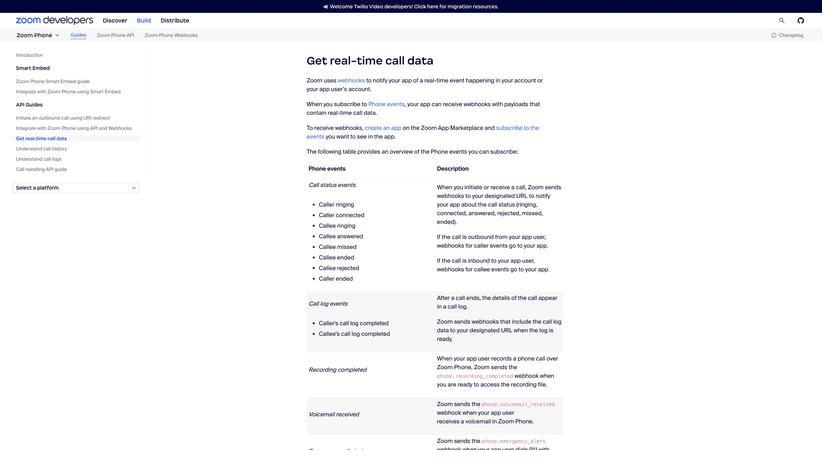 Task type: describe. For each thing, give the bounding box(es) containing it.
account.
[[349, 86, 372, 93]]

to inside zoom sends webhooks that include the call log data to your designated url when the log is ready.
[[451, 327, 456, 335]]

search image
[[780, 18, 785, 24]]

phone.
[[516, 418, 534, 426]]

api inside 'link'
[[127, 32, 134, 38]]

ends,
[[467, 295, 481, 302]]

zoom phone smart embed guide
[[16, 78, 90, 85]]

call log events
[[309, 300, 348, 308]]

webhooks up account.
[[338, 77, 365, 85]]

for for inbound
[[466, 266, 473, 274]]

resources.
[[473, 3, 499, 9]]

0 horizontal spatial smart
[[16, 65, 31, 71]]

when your app user records a phone call over zoom phone, zoom sends the phone.recording_completed
[[437, 356, 558, 380]]

create
[[365, 124, 382, 132]]

app up ,
[[402, 77, 412, 85]]

call handling api guide
[[16, 166, 67, 173]]

call inside zoom sends webhooks that include the call log data to your designated url when the log is ready.
[[543, 319, 552, 326]]

receives
[[437, 418, 460, 426]]

time inside , your app can receive webhooks with payloads that contain real-time call data.
[[340, 109, 352, 117]]

ready
[[458, 382, 473, 389]]

app. for if the call is outbound from your app user, webhooks for caller events go to your app.
[[537, 242, 549, 250]]

app inside the when you initiate or receive a call, zoom sends webhooks to your designated url to notify your app about the call status (ringing, connected, answered, rejected, missed, ended).
[[450, 201, 460, 209]]

using for uri
[[70, 115, 82, 121]]

welcome twilio video developers! click here for migration resources.
[[330, 3, 499, 9]]

2 vertical spatial completed
[[338, 367, 367, 374]]

when for when your app user records a phone call over zoom phone, zoom sends the phone.recording_completed
[[437, 356, 453, 363]]

twilio
[[354, 3, 368, 9]]

for for outbound
[[466, 242, 473, 250]]

ended).
[[437, 219, 457, 226]]

2 horizontal spatial embed
[[105, 89, 121, 95]]

to inside to notify your app of a real-time event happening in your account or your app user's account.
[[367, 77, 372, 85]]

recording completed
[[309, 367, 367, 374]]

0 vertical spatial for
[[440, 3, 447, 9]]

integrate with zoom phone using api and webhooks
[[16, 125, 132, 132]]

0 vertical spatial data
[[408, 54, 434, 68]]

zoom phone api link
[[97, 32, 134, 39]]

3 caller from the top
[[319, 276, 335, 283]]

real- up zoom uses webhooks
[[330, 54, 357, 68]]

4 callee from the top
[[319, 254, 336, 262]]

phone events link
[[369, 101, 405, 108]]

appear
[[539, 295, 558, 302]]

1 caller from the top
[[319, 201, 335, 209]]

callee's
[[319, 331, 340, 338]]

answered
[[337, 233, 363, 241]]

contain
[[307, 109, 327, 117]]

changelog
[[780, 32, 804, 38]]

zoom sends the phone.voicemail_received webhook when your app user receives a voicemail in zoom phone.
[[437, 401, 555, 426]]

1 vertical spatial embed
[[60, 78, 76, 85]]

after
[[437, 295, 450, 302]]

phone.emergency_alert
[[482, 439, 546, 445]]

zoom phone
[[17, 32, 52, 39]]

details
[[493, 295, 510, 302]]

sends for phone.emergency_alert
[[454, 438, 471, 446]]

2 callee from the top
[[319, 233, 336, 241]]

designated inside zoom sends webhooks that include the call log data to your designated url when the log is ready.
[[470, 327, 500, 335]]

1 vertical spatial guide
[[55, 166, 67, 173]]

phone events
[[309, 165, 346, 173]]

access
[[481, 382, 500, 389]]

user's
[[331, 86, 347, 93]]

want
[[337, 133, 349, 141]]

logs
[[52, 156, 62, 163]]

notification image
[[324, 4, 330, 9]]

notification image
[[324, 4, 328, 9]]

, your app can receive webhooks with payloads that contain real-time call data.
[[307, 101, 540, 117]]

understand for understand call history
[[16, 146, 42, 152]]

using for api
[[77, 125, 89, 132]]

0 horizontal spatial guides
[[26, 102, 43, 108]]

sends inside when your app user records a phone call over zoom phone, zoom sends the phone.recording_completed
[[491, 364, 508, 372]]

caller's
[[319, 320, 339, 328]]

initiate
[[465, 184, 483, 192]]

time up webhooks link
[[357, 54, 383, 68]]

0 vertical spatial ringing
[[336, 201, 354, 209]]

1 vertical spatial ended
[[336, 276, 353, 283]]

to
[[307, 124, 313, 132]]

0 horizontal spatial embed
[[32, 65, 50, 71]]

uses
[[324, 77, 337, 85]]

app. for if the call is inbound to your app user, webhooks for callee events go to your app.
[[538, 266, 550, 274]]

call inside the if the call is inbound to your app user, webhooks for callee events go to your app.
[[452, 258, 461, 265]]

handling
[[26, 166, 45, 173]]

the inside the if the call is outbound from your app user, webhooks for caller events go to your app.
[[442, 234, 451, 241]]

events up description
[[450, 148, 467, 156]]

missed
[[337, 244, 357, 251]]

you inside webhook when you are ready to access the recording file.
[[437, 382, 447, 389]]

your inside , your app can receive webhooks with payloads that contain real-time call data.
[[408, 101, 419, 108]]

subscribe to the events
[[307, 124, 539, 141]]

5 callee from the top
[[319, 265, 336, 273]]

1 horizontal spatial guides
[[71, 32, 86, 38]]

the inside 'subscribe to the events'
[[531, 124, 539, 132]]

received
[[336, 411, 359, 419]]

sends for phone.voicemail_received
[[454, 401, 471, 409]]

you left want
[[326, 133, 335, 141]]

phone.voicemail_received
[[482, 402, 555, 408]]

menu containing introduction
[[12, 48, 145, 177]]

data.
[[364, 109, 377, 117]]

subscribe to the events link
[[307, 124, 539, 141]]

call inside the if the call is outbound from your app user, webhooks for caller events go to your app.
[[452, 234, 461, 241]]

connected,
[[437, 210, 467, 218]]

understand call history
[[16, 146, 67, 152]]

caller
[[474, 242, 489, 250]]

redirect
[[93, 115, 110, 121]]

in right see
[[368, 133, 373, 141]]

initiate
[[16, 115, 31, 121]]

user inside zoom sends the phone.voicemail_received webhook when your app user receives a voicemail in zoom phone.
[[503, 410, 514, 418]]

events up call status events
[[328, 165, 346, 173]]

log down the appear
[[554, 319, 562, 326]]

subscribe:
[[491, 148, 518, 156]]

voicemail received
[[309, 411, 359, 419]]

phone,
[[454, 364, 473, 372]]

marketplace
[[450, 124, 484, 132]]

caller's call log completed callee's call log completed
[[319, 320, 390, 338]]

include
[[512, 319, 532, 326]]

account
[[515, 77, 536, 85]]

notify inside to notify your app of a real-time event happening in your account or your app user's account.
[[373, 77, 388, 85]]

zoom phone api
[[97, 32, 134, 38]]

changelog link
[[772, 32, 804, 38]]

the inside the when you initiate or receive a call, zoom sends webhooks to your designated url to notify your app about the call status (ringing, connected, answered, rejected, missed, ended).
[[478, 201, 487, 209]]

migration
[[448, 3, 472, 9]]

webhook when you are ready to access the recording file.
[[437, 373, 555, 389]]

1 horizontal spatial webhooks
[[174, 32, 198, 38]]

events up to receive webhooks, create an app on the zoom app marketplace and
[[387, 101, 405, 108]]

0 horizontal spatial and
[[99, 125, 107, 132]]

when for when you initiate or receive a call, zoom sends webhooks to your designated url to notify your app about the call status (ringing, connected, answered, rejected, missed, ended).
[[437, 184, 453, 192]]

in inside to notify your app of a real-time event happening in your account or your app user's account.
[[496, 77, 501, 85]]

events inside 'subscribe to the events'
[[307, 133, 325, 141]]

the
[[307, 148, 317, 156]]

url inside the when you initiate or receive a call, zoom sends webhooks to your designated url to notify your app about the call status (ringing, connected, answered, rejected, missed, ended).
[[517, 193, 528, 200]]

you inside the when you initiate or receive a call, zoom sends webhooks to your designated url to notify your app about the call status (ringing, connected, answered, rejected, missed, ended).
[[454, 184, 463, 192]]

understand for understand call logs
[[16, 156, 42, 163]]

log right 'callee's'
[[352, 331, 360, 338]]

using for smart
[[77, 89, 89, 95]]

subscribe inside 'subscribe to the events'
[[496, 124, 523, 132]]

outbound inside the if the call is outbound from your app user, webhooks for caller events go to your app.
[[468, 234, 494, 241]]

events down the phone events at top
[[338, 182, 356, 189]]

receive for when
[[491, 184, 510, 192]]

down image
[[55, 33, 59, 37]]

when you initiate or receive a call, zoom sends webhooks to your designated url to notify your app about the call status (ringing, connected, answered, rejected, missed, ended).
[[437, 184, 562, 226]]

app left "on"
[[392, 124, 402, 132]]

developers!
[[385, 3, 413, 9]]

call inside when your app user records a phone call over zoom phone, zoom sends the phone.recording_completed
[[536, 356, 546, 363]]

user, for if the call is inbound to your app user, webhooks for callee events go to your app.
[[523, 258, 535, 265]]

webhooks inside the when you initiate or receive a call, zoom sends webhooks to your designated url to notify your app about the call status (ringing, connected, answered, rejected, missed, ended).
[[437, 193, 464, 200]]

to inside webhook when you are ready to access the recording file.
[[474, 382, 479, 389]]

0 horizontal spatial subscribe
[[334, 101, 361, 108]]

if the call is inbound to your app user, webhooks for callee events go to your app.
[[437, 258, 550, 274]]

or inside to notify your app of a real-time event happening in your account or your app user's account.
[[538, 77, 543, 85]]

recording
[[309, 367, 336, 374]]

phone
[[518, 356, 535, 363]]

welcome twilio video developers! click here for migration resources. link
[[317, 3, 505, 10]]

1 vertical spatial webhooks
[[108, 125, 132, 132]]

records
[[492, 356, 512, 363]]

the inside zoom sends the phone.voicemail_received webhook when your app user receives a voicemail in zoom phone.
[[472, 401, 481, 409]]

zoom sends the phone.emergency_alert
[[437, 438, 546, 446]]

search image
[[780, 18, 785, 24]]

you up contain
[[324, 101, 333, 108]]

integrate with zoom phone using smart embed
[[16, 89, 121, 95]]

with for integrate with zoom phone using api and webhooks
[[37, 125, 46, 132]]

0 vertical spatial outbound
[[39, 115, 60, 121]]

0 vertical spatial an
[[32, 115, 38, 121]]

1 horizontal spatial get real-time call data
[[307, 54, 434, 68]]

when you subscribe to phone events
[[307, 101, 405, 108]]

if the call is outbound from your app user, webhooks for caller events go to your app.
[[437, 234, 549, 250]]

in inside zoom sends the phone.voicemail_received webhook when your app user receives a voicemail in zoom phone.
[[492, 418, 497, 426]]

the following table provides an overview of the phone events you can subscribe:
[[307, 148, 518, 156]]

or inside the when you initiate or receive a call, zoom sends webhooks to your designated url to notify your app about the call status (ringing, connected, answered, rejected, missed, ended).
[[484, 184, 489, 192]]

1 vertical spatial data
[[57, 136, 67, 142]]

1 horizontal spatial guide
[[77, 78, 90, 85]]

to receive webhooks, create an app on the zoom app marketplace and
[[307, 124, 496, 132]]

webhook inside webhook when you are ready to access the recording file.
[[515, 373, 539, 381]]

table
[[343, 148, 356, 156]]

history image left changelog
[[772, 33, 777, 38]]



Task type: vqa. For each thing, say whether or not it's contained in the screenshot.
Zoom Phone Webhooks's the Phone
no



Task type: locate. For each thing, give the bounding box(es) containing it.
missed,
[[522, 210, 543, 218]]

call for call log events
[[309, 300, 319, 308]]

user left records
[[478, 356, 490, 363]]

log.
[[459, 303, 468, 311]]

app inside the if the call is outbound from your app user, webhooks for caller events go to your app.
[[522, 234, 532, 241]]

understand up understand call logs
[[16, 146, 42, 152]]

1 vertical spatial notify
[[536, 193, 551, 200]]

1 vertical spatial for
[[466, 242, 473, 250]]

0 horizontal spatial can
[[432, 101, 442, 108]]

for left caller
[[466, 242, 473, 250]]

2 vertical spatial app.
[[538, 266, 550, 274]]

url inside zoom sends webhooks that include the call log data to your designated url when the log is ready.
[[501, 327, 513, 335]]

understand
[[16, 146, 42, 152], [16, 156, 42, 163]]

your inside when your app user records a phone call over zoom phone, zoom sends the phone.recording_completed
[[454, 356, 465, 363]]

real- inside to notify your app of a real-time event happening in your account or your app user's account.
[[425, 77, 437, 85]]

webhooks down after a call ends, the details of the call appear in a call log.
[[472, 319, 499, 326]]

get real-time call data up the understand call history
[[16, 136, 67, 142]]

to notify your app of a real-time event happening in your account or your app user's account.
[[307, 77, 543, 93]]

receive for ,
[[443, 101, 463, 108]]

receive right to
[[315, 124, 334, 132]]

is inside zoom sends webhooks that include the call log data to your designated url when the log is ready.
[[549, 327, 554, 335]]

app inside when your app user records a phone call over zoom phone, zoom sends the phone.recording_completed
[[467, 356, 477, 363]]

of for ends,
[[512, 295, 517, 302]]

call status events
[[309, 182, 356, 189]]

real- right contain
[[328, 109, 340, 117]]

1 vertical spatial subscribe
[[496, 124, 523, 132]]

events inside the if the call is inbound to your app user, webhooks for callee events go to your app.
[[492, 266, 509, 274]]

go right callee
[[511, 266, 518, 274]]

app up phone,
[[467, 356, 477, 363]]

your inside zoom sends the phone.voicemail_received webhook when your app user receives a voicemail in zoom phone.
[[478, 410, 490, 418]]

1 horizontal spatial or
[[538, 77, 543, 85]]

integrate for integrate with zoom phone using api and webhooks
[[16, 125, 36, 132]]

1 vertical spatial status
[[499, 201, 515, 209]]

go inside the if the call is inbound to your app user, webhooks for callee events go to your app.
[[511, 266, 518, 274]]

for right here
[[440, 3, 447, 9]]

phone inside 'link'
[[111, 32, 126, 38]]

menu
[[12, 48, 145, 177]]

app down to notify your app of a real-time event happening in your account or your app user's account.
[[420, 101, 431, 108]]

notify up phone events link
[[373, 77, 388, 85]]

0 vertical spatial subscribe
[[334, 101, 361, 108]]

0 vertical spatial notify
[[373, 77, 388, 85]]

0 vertical spatial get real-time call data
[[307, 54, 434, 68]]

if inside the if the call is outbound from your app user, webhooks for caller events go to your app.
[[437, 234, 441, 241]]

is
[[463, 234, 467, 241], [463, 258, 467, 265], [549, 327, 554, 335]]

url down include
[[501, 327, 513, 335]]

is inside the if the call is outbound from your app user, webhooks for caller events go to your app.
[[463, 234, 467, 241]]

is inside the if the call is inbound to your app user, webhooks for callee events go to your app.
[[463, 258, 467, 265]]

zoom inside zoom sends webhooks that include the call log data to your designated url when the log is ready.
[[437, 319, 453, 326]]

call for call handling api guide
[[16, 166, 25, 173]]

overview
[[390, 148, 413, 156]]

1 horizontal spatial embed
[[60, 78, 76, 85]]

a left phone
[[513, 356, 517, 363]]

if inside the if the call is inbound to your app user, webhooks for callee events go to your app.
[[437, 258, 441, 265]]

2 vertical spatial of
[[512, 295, 517, 302]]

notify
[[373, 77, 388, 85], [536, 193, 551, 200]]

events right callee
[[492, 266, 509, 274]]

0 horizontal spatial outbound
[[39, 115, 60, 121]]

sends inside zoom sends the phone.voicemail_received webhook when your app user receives a voicemail in zoom phone.
[[454, 401, 471, 409]]

user,
[[534, 234, 546, 241], [523, 258, 535, 265]]

voicemail
[[466, 418, 491, 426]]

0 vertical spatial that
[[530, 101, 540, 108]]

2 vertical spatial caller
[[319, 276, 335, 283]]

embed down introduction
[[32, 65, 50, 71]]

of inside to notify your app of a real-time event happening in your account or your app user's account.
[[413, 77, 419, 85]]

0 vertical spatial if
[[437, 234, 441, 241]]

when up voicemail
[[463, 410, 477, 418]]

for
[[440, 3, 447, 9], [466, 242, 473, 250], [466, 266, 473, 274]]

with left payloads
[[492, 101, 503, 108]]

when down include
[[514, 327, 528, 335]]

1 horizontal spatial when
[[514, 327, 528, 335]]

understand up handling
[[16, 156, 42, 163]]

if for if the call is inbound to your app user, webhooks for callee events go to your app.
[[437, 258, 441, 265]]

1 vertical spatial designated
[[470, 327, 500, 335]]

ringing up connected
[[336, 201, 354, 209]]

events inside the if the call is outbound from your app user, webhooks for caller events go to your app.
[[490, 242, 508, 250]]

a up , your app can receive webhooks with payloads that contain real-time call data.
[[420, 77, 423, 85]]

a inside zoom sends the phone.voicemail_received webhook when your app user receives a voicemail in zoom phone.
[[461, 418, 464, 426]]

zoom phone webhooks
[[145, 32, 198, 38]]

(ringing,
[[517, 201, 538, 209]]

when
[[514, 327, 528, 335], [540, 373, 555, 381], [463, 410, 477, 418]]

data up to notify your app of a real-time event happening in your account or your app user's account.
[[408, 54, 434, 68]]

webhook inside zoom sends the phone.voicemail_received webhook when your app user receives a voicemail in zoom phone.
[[437, 410, 461, 418]]

2 vertical spatial call
[[309, 300, 319, 308]]

1 vertical spatial app.
[[537, 242, 549, 250]]

a down after
[[443, 303, 447, 311]]

0 vertical spatial of
[[413, 77, 419, 85]]

webhooks inside the if the call is inbound to your app user, webhooks for callee events go to your app.
[[437, 266, 464, 274]]

inbound
[[468, 258, 490, 265]]

sends inside the when you initiate or receive a call, zoom sends webhooks to your designated url to notify your app about the call status (ringing, connected, answered, rejected, missed, ended).
[[545, 184, 562, 192]]

0 vertical spatial integrate
[[16, 89, 36, 95]]

the inside webhook when you are ready to access the recording file.
[[501, 382, 510, 389]]

1 vertical spatial call
[[309, 182, 319, 189]]

webhooks
[[338, 77, 365, 85], [464, 101, 491, 108], [437, 193, 464, 200], [437, 242, 464, 250], [437, 266, 464, 274], [472, 319, 499, 326]]

payloads
[[505, 101, 529, 108]]

app down uses
[[320, 86, 330, 93]]

and down the redirect
[[99, 125, 107, 132]]

webhook up recording
[[515, 373, 539, 381]]

the inside when your app user records a phone call over zoom phone, zoom sends the phone.recording_completed
[[509, 364, 518, 372]]

ended down rejected
[[336, 276, 353, 283]]

video
[[369, 3, 383, 9]]

log right caller's
[[350, 320, 359, 328]]

for left callee
[[466, 266, 473, 274]]

data up 'ready.'
[[437, 327, 449, 335]]

you left are
[[437, 382, 447, 389]]

1 vertical spatial guides
[[26, 102, 43, 108]]

here
[[428, 3, 439, 9]]

outbound up caller
[[468, 234, 494, 241]]

webhooks link
[[338, 77, 365, 85]]

webhooks down ended).
[[437, 242, 464, 250]]

click
[[414, 3, 426, 9]]

notify up (ringing, at the right top
[[536, 193, 551, 200]]

user
[[478, 356, 490, 363], [503, 410, 514, 418]]

that right payloads
[[530, 101, 540, 108]]

with up the understand call history
[[37, 125, 46, 132]]

0 horizontal spatial get
[[16, 136, 24, 142]]

designated down after a call ends, the details of the call appear in a call log.
[[470, 327, 500, 335]]

0 vertical spatial go
[[509, 242, 516, 250]]

is for inbound
[[463, 258, 467, 265]]

1 vertical spatial or
[[484, 184, 489, 192]]

receive inside , your app can receive webhooks with payloads that contain real-time call data.
[[443, 101, 463, 108]]

integrate down initiate at top left
[[16, 125, 36, 132]]

0 vertical spatial webhook
[[515, 373, 539, 381]]

2 horizontal spatial receive
[[491, 184, 510, 192]]

subscribe up subscribe:
[[496, 124, 523, 132]]

when down 'ready.'
[[437, 356, 453, 363]]

app inside , your app can receive webhooks with payloads that contain real-time call data.
[[420, 101, 431, 108]]

2 vertical spatial when
[[437, 356, 453, 363]]

zoom uses webhooks
[[307, 77, 365, 85]]

data up history
[[57, 136, 67, 142]]

0 vertical spatial caller
[[319, 201, 335, 209]]

user, for if the call is outbound from your app user, webhooks for caller events go to your app.
[[534, 234, 546, 241]]

0 vertical spatial user
[[478, 356, 490, 363]]

when for when you subscribe to phone events
[[307, 101, 322, 108]]

2 integrate from the top
[[16, 125, 36, 132]]

1 vertical spatial go
[[511, 266, 518, 274]]

callee
[[319, 222, 336, 230], [319, 233, 336, 241], [319, 244, 336, 251], [319, 254, 336, 262], [319, 265, 336, 273]]

zoom
[[17, 32, 33, 39], [97, 32, 110, 38], [145, 32, 158, 38], [307, 77, 323, 85], [16, 78, 29, 85], [47, 89, 60, 95], [421, 124, 437, 132], [47, 125, 60, 132], [528, 184, 544, 192], [437, 319, 453, 326], [437, 364, 453, 372], [474, 364, 490, 372], [437, 401, 453, 409], [499, 418, 514, 426], [437, 438, 453, 446]]

0 horizontal spatial receive
[[315, 124, 334, 132]]

1 horizontal spatial notify
[[536, 193, 551, 200]]

1 vertical spatial completed
[[361, 331, 390, 338]]

1 vertical spatial can
[[479, 148, 489, 156]]

guide
[[77, 78, 90, 85], [55, 166, 67, 173]]

if for if the call is outbound from your app user, webhooks for caller events go to your app.
[[437, 234, 441, 241]]

a inside the when you initiate or receive a call, zoom sends webhooks to your designated url to notify your app about the call status (ringing, connected, answered, rejected, missed, ended).
[[512, 184, 515, 192]]

smart embed
[[16, 65, 50, 71]]

when inside zoom sends webhooks that include the call log data to your designated url when the log is ready.
[[514, 327, 528, 335]]

that inside , your app can receive webhooks with payloads that contain real-time call data.
[[530, 101, 540, 108]]

history image
[[772, 33, 780, 38], [772, 33, 777, 38]]

if
[[437, 234, 441, 241], [437, 258, 441, 265]]

using up uri
[[77, 89, 89, 95]]

ended down missed
[[337, 254, 354, 262]]

1 horizontal spatial smart
[[46, 78, 59, 85]]

create an app link
[[365, 124, 402, 132]]

1 vertical spatial smart
[[46, 78, 59, 85]]

call,
[[516, 184, 527, 192]]

with for integrate with zoom phone using smart embed
[[37, 89, 46, 95]]

1 horizontal spatial receive
[[443, 101, 463, 108]]

0 vertical spatial completed
[[360, 320, 389, 328]]

2 vertical spatial data
[[437, 327, 449, 335]]

1 if from the top
[[437, 234, 441, 241]]

1 horizontal spatial get
[[307, 54, 327, 68]]

of for provides
[[415, 148, 420, 156]]

a right receives
[[461, 418, 464, 426]]

with
[[37, 89, 46, 95], [492, 101, 503, 108], [37, 125, 46, 132]]

or right account
[[538, 77, 543, 85]]

smart
[[16, 65, 31, 71], [46, 78, 59, 85], [90, 89, 104, 95]]

connected
[[336, 212, 365, 220]]

initiate an outbound call using uri redirect
[[16, 115, 110, 121]]

webhook up receives
[[437, 410, 461, 418]]

get up uses
[[307, 54, 327, 68]]

app inside the if the call is inbound to your app user, webhooks for callee events go to your app.
[[511, 258, 521, 265]]

designated inside the when you initiate or receive a call, zoom sends webhooks to your designated url to notify your app about the call status (ringing, connected, answered, rejected, missed, ended).
[[485, 193, 515, 200]]

1 horizontal spatial status
[[499, 201, 515, 209]]

is left inbound
[[463, 258, 467, 265]]

rejected,
[[498, 210, 521, 218]]

,
[[405, 101, 406, 108]]

that
[[530, 101, 540, 108], [501, 319, 511, 326]]

2 vertical spatial when
[[463, 410, 477, 418]]

0 vertical spatial guides
[[71, 32, 86, 38]]

outbound
[[39, 115, 60, 121], [468, 234, 494, 241]]

happening
[[466, 77, 495, 85]]

call inside , your app can receive webhooks with payloads that contain real-time call data.
[[353, 109, 363, 117]]

1 vertical spatial ringing
[[337, 222, 356, 230]]

call for call status events
[[309, 182, 319, 189]]

an
[[32, 115, 38, 121], [384, 124, 390, 132], [382, 148, 389, 156]]

when
[[307, 101, 322, 108], [437, 184, 453, 192], [437, 356, 453, 363]]

0 horizontal spatial webhook
[[437, 410, 461, 418]]

voicemail
[[309, 411, 335, 419]]

time up the understand call history
[[36, 136, 46, 142]]

zoom developer logo image
[[16, 16, 93, 25]]

1 horizontal spatial subscribe
[[496, 124, 523, 132]]

integrate for integrate with zoom phone using smart embed
[[16, 89, 36, 95]]

0 horizontal spatial or
[[484, 184, 489, 192]]

log up over
[[540, 327, 548, 335]]

1 horizontal spatial data
[[408, 54, 434, 68]]

0 vertical spatial embed
[[32, 65, 50, 71]]

0 vertical spatial get
[[307, 54, 327, 68]]

subscribe
[[334, 101, 361, 108], [496, 124, 523, 132]]

when inside webhook when you are ready to access the recording file.
[[540, 373, 555, 381]]

real- inside menu
[[25, 136, 36, 142]]

embed up integrate with zoom phone using smart embed
[[60, 78, 76, 85]]

2 vertical spatial smart
[[90, 89, 104, 95]]

the inside the if the call is inbound to your app user, webhooks for callee events go to your app.
[[442, 258, 451, 265]]

github image
[[798, 17, 805, 24], [798, 17, 805, 24]]

2 horizontal spatial data
[[437, 327, 449, 335]]

you want to see in the app.
[[325, 133, 396, 141]]

is for outbound
[[463, 234, 467, 241]]

0 vertical spatial smart
[[16, 65, 31, 71]]

callee
[[474, 266, 490, 274]]

app. inside the if the call is inbound to your app user, webhooks for callee events go to your app.
[[538, 266, 550, 274]]

real-
[[330, 54, 357, 68], [425, 77, 437, 85], [328, 109, 340, 117], [25, 136, 36, 142]]

0 vertical spatial app.
[[384, 133, 396, 141]]

an for to
[[384, 124, 390, 132]]

1 vertical spatial user,
[[523, 258, 535, 265]]

0 horizontal spatial guide
[[55, 166, 67, 173]]

you down marketplace
[[469, 148, 478, 156]]

in right voicemail
[[492, 418, 497, 426]]

an for the
[[382, 148, 389, 156]]

1 vertical spatial that
[[501, 319, 511, 326]]

embed up the redirect
[[105, 89, 121, 95]]

a inside when your app user records a phone call over zoom phone, zoom sends the phone.recording_completed
[[513, 356, 517, 363]]

when inside the when you initiate or receive a call, zoom sends webhooks to your designated url to notify your app about the call status (ringing, connected, answered, rejected, missed, ended).
[[437, 184, 453, 192]]

0 horizontal spatial status
[[320, 182, 337, 189]]

ringing up answered
[[337, 222, 356, 230]]

sends down receives
[[454, 438, 471, 446]]

api guides
[[16, 102, 43, 108]]

sends inside zoom sends webhooks that include the call log data to your designated url when the log is ready.
[[454, 319, 471, 326]]

3 callee from the top
[[319, 244, 336, 251]]

receive inside the when you initiate or receive a call, zoom sends webhooks to your designated url to notify your app about the call status (ringing, connected, answered, rejected, missed, ended).
[[491, 184, 510, 192]]

time inside to notify your app of a real-time event happening in your account or your app user's account.
[[437, 77, 449, 85]]

1 vertical spatial receive
[[315, 124, 334, 132]]

user inside when your app user records a phone call over zoom phone, zoom sends the phone.recording_completed
[[478, 356, 490, 363]]

events down to
[[307, 133, 325, 141]]

to inside 'subscribe to the events'
[[524, 124, 529, 132]]

sends down records
[[491, 364, 508, 372]]

events
[[387, 101, 405, 108], [307, 133, 325, 141], [450, 148, 467, 156], [328, 165, 346, 173], [338, 182, 356, 189], [490, 242, 508, 250], [492, 266, 509, 274], [330, 300, 348, 308]]

2 vertical spatial is
[[549, 327, 554, 335]]

go inside the if the call is outbound from your app user, webhooks for caller events go to your app.
[[509, 242, 516, 250]]

caller up call log events
[[319, 276, 335, 283]]

webhooks inside the if the call is outbound from your app user, webhooks for caller events go to your app.
[[437, 242, 464, 250]]

0 horizontal spatial notify
[[373, 77, 388, 85]]

for inside the if the call is outbound from your app user, webhooks for caller events go to your app.
[[466, 242, 473, 250]]

designated up rejected,
[[485, 193, 515, 200]]

app down missed,
[[522, 234, 532, 241]]

0 vertical spatial can
[[432, 101, 442, 108]]

in inside after a call ends, the details of the call appear in a call log.
[[437, 303, 442, 311]]

for inside the if the call is inbound to your app user, webhooks for callee events go to your app.
[[466, 266, 473, 274]]

using up integrate with zoom phone using api and webhooks
[[70, 115, 82, 121]]

your inside zoom sends webhooks that include the call log data to your designated url when the log is ready.
[[457, 327, 469, 335]]

completed
[[360, 320, 389, 328], [361, 331, 390, 338], [338, 367, 367, 374]]

smart up integrate with zoom phone using smart embed
[[46, 78, 59, 85]]

a inside to notify your app of a real-time event happening in your account or your app user's account.
[[420, 77, 423, 85]]

zoom phone webhooks link
[[145, 32, 198, 39]]

events up caller's
[[330, 300, 348, 308]]

data
[[408, 54, 434, 68], [57, 136, 67, 142], [437, 327, 449, 335]]

app down the if the call is outbound from your app user, webhooks for caller events go to your app.
[[511, 258, 521, 265]]

of inside after a call ends, the details of the call appear in a call log.
[[512, 295, 517, 302]]

understand call logs
[[16, 156, 62, 163]]

0 vertical spatial status
[[320, 182, 337, 189]]

1 vertical spatial using
[[70, 115, 82, 121]]

0 vertical spatial ended
[[337, 254, 354, 262]]

when up file.
[[540, 373, 555, 381]]

an right initiate at top left
[[32, 115, 38, 121]]

description
[[437, 165, 469, 173]]

a right after
[[451, 295, 455, 302]]

0 horizontal spatial url
[[501, 327, 513, 335]]

app down phone.voicemail_received
[[491, 410, 501, 418]]

phone.recording_completed
[[437, 374, 514, 380]]

1 vertical spatial an
[[384, 124, 390, 132]]

app inside zoom sends the phone.voicemail_received webhook when your app user receives a voicemail in zoom phone.
[[491, 410, 501, 418]]

1 vertical spatial get
[[16, 136, 24, 142]]

following
[[318, 148, 342, 156]]

when inside zoom sends the phone.voicemail_received webhook when your app user receives a voicemail in zoom phone.
[[463, 410, 477, 418]]

an right create
[[384, 124, 390, 132]]

are
[[448, 382, 457, 389]]

1 callee from the top
[[319, 222, 336, 230]]

can inside , your app can receive webhooks with payloads that contain real-time call data.
[[432, 101, 442, 108]]

user, inside the if the call is inbound to your app user, webhooks for callee events go to your app.
[[523, 258, 535, 265]]

2 caller from the top
[[319, 212, 335, 220]]

2 vertical spatial embed
[[105, 89, 121, 95]]

1 vertical spatial caller
[[319, 212, 335, 220]]

time inside menu
[[36, 136, 46, 142]]

1 integrate from the top
[[16, 89, 36, 95]]

1 vertical spatial when
[[437, 184, 453, 192]]

to inside the if the call is outbound from your app user, webhooks for caller events go to your app.
[[518, 242, 523, 250]]

guide down 'logs'
[[55, 166, 67, 173]]

log up caller's
[[320, 300, 329, 308]]

file.
[[538, 382, 548, 389]]

time
[[357, 54, 383, 68], [437, 77, 449, 85], [340, 109, 352, 117], [36, 136, 46, 142]]

in right the happening at the top
[[496, 77, 501, 85]]

0 vertical spatial is
[[463, 234, 467, 241]]

of up , your app can receive webhooks with payloads that contain real-time call data.
[[413, 77, 419, 85]]

time left event
[[437, 77, 449, 85]]

guides right down image
[[71, 32, 86, 38]]

2 horizontal spatial when
[[540, 373, 555, 381]]

2 understand from the top
[[16, 156, 42, 163]]

2 if from the top
[[437, 258, 441, 265]]

webhooks inside zoom sends webhooks that include the call log data to your designated url when the log is ready.
[[472, 319, 499, 326]]

status down the phone events at top
[[320, 182, 337, 189]]

notify inside the when you initiate or receive a call, zoom sends webhooks to your designated url to notify your app about the call status (ringing, connected, answered, rejected, missed, ended).
[[536, 193, 551, 200]]

about
[[462, 201, 477, 209]]

zoom inside 'link'
[[97, 32, 110, 38]]

event
[[450, 77, 465, 85]]

1 horizontal spatial user
[[503, 410, 514, 418]]

webhooks inside , your app can receive webhooks with payloads that contain real-time call data.
[[464, 101, 491, 108]]

sends down log.
[[454, 319, 471, 326]]

ringing
[[336, 201, 354, 209], [337, 222, 356, 230]]

receive down event
[[443, 101, 463, 108]]

outbound down api guides
[[39, 115, 60, 121]]

zoom sends webhooks that include the call log data to your designated url when the log is ready.
[[437, 319, 562, 344]]

after a call ends, the details of the call appear in a call log.
[[437, 295, 558, 311]]

go for from
[[509, 242, 516, 250]]

real- up the understand call history
[[25, 136, 36, 142]]

or right initiate
[[484, 184, 489, 192]]

data inside zoom sends webhooks that include the call log data to your designated url when the log is ready.
[[437, 327, 449, 335]]

user, inside the if the call is outbound from your app user, webhooks for caller events go to your app.
[[534, 234, 546, 241]]

1 vertical spatial understand
[[16, 156, 42, 163]]

answered,
[[469, 210, 496, 218]]

when down description
[[437, 184, 453, 192]]

or
[[538, 77, 543, 85], [484, 184, 489, 192]]

2 vertical spatial using
[[77, 125, 89, 132]]

zoom inside the when you initiate or receive a call, zoom sends webhooks to your designated url to notify your app about the call status (ringing, connected, answered, rejected, missed, ended).
[[528, 184, 544, 192]]

1 horizontal spatial and
[[485, 124, 495, 132]]

1 understand from the top
[[16, 146, 42, 152]]

2 vertical spatial an
[[382, 148, 389, 156]]

that inside zoom sends webhooks that include the call log data to your designated url when the log is ready.
[[501, 319, 511, 326]]

provides
[[358, 148, 381, 156]]

webhooks,
[[335, 124, 364, 132]]

real- inside , your app can receive webhooks with payloads that contain real-time call data.
[[328, 109, 340, 117]]

in down after
[[437, 303, 442, 311]]

call inside the when you initiate or receive a call, zoom sends webhooks to your designated url to notify your app about the call status (ringing, connected, answered, rejected, missed, ended).
[[488, 201, 498, 209]]

0 vertical spatial when
[[514, 327, 528, 335]]

when up contain
[[307, 101, 322, 108]]

0 vertical spatial when
[[307, 101, 322, 108]]

an right provides
[[382, 148, 389, 156]]

app. inside the if the call is outbound from your app user, webhooks for caller events go to your app.
[[537, 242, 549, 250]]

status inside the when you initiate or receive a call, zoom sends webhooks to your designated url to notify your app about the call status (ringing, connected, answered, rejected, missed, ended).
[[499, 201, 515, 209]]

is up over
[[549, 327, 554, 335]]

history image down search image
[[772, 33, 780, 38]]

guides link
[[71, 32, 86, 39]]

introduction
[[16, 52, 43, 58]]

history
[[52, 146, 67, 152]]

with inside , your app can receive webhooks with payloads that contain real-time call data.
[[492, 101, 503, 108]]

see
[[357, 133, 367, 141]]

sends for that
[[454, 319, 471, 326]]

0 horizontal spatial get real-time call data
[[16, 136, 67, 142]]

0 vertical spatial using
[[77, 89, 89, 95]]

go for to
[[511, 266, 518, 274]]

2 vertical spatial for
[[466, 266, 473, 274]]

1 vertical spatial outbound
[[468, 234, 494, 241]]

sends right call,
[[545, 184, 562, 192]]

go up the if the call is inbound to your app user, webhooks for callee events go to your app.
[[509, 242, 516, 250]]



